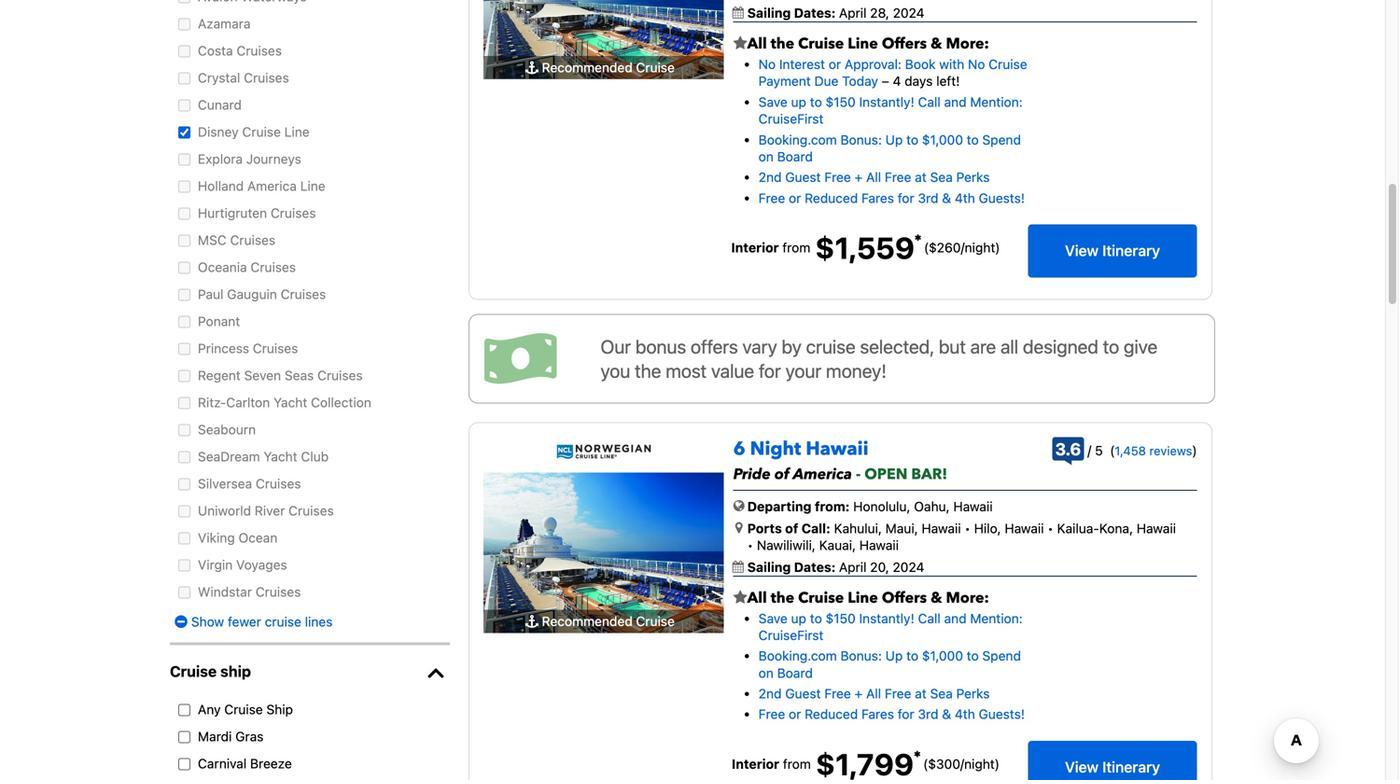 Task type: vqa. For each thing, say whether or not it's contained in the screenshot.
"Windstar Cruises" on the bottom of page
yes



Task type: locate. For each thing, give the bounding box(es) containing it.
Princess Cruises checkbox
[[174, 343, 195, 355]]

save up to $150 instantly! call and mention: cruisefirst link down –
[[759, 94, 1023, 127]]

2024 right 20, at the right
[[893, 559, 924, 575]]

call down april 20, 2024
[[918, 611, 941, 626]]

3rd up ($300
[[918, 707, 939, 722]]

line up approval:
[[848, 34, 878, 54]]

1 vertical spatial america
[[793, 464, 852, 485]]

0 vertical spatial sailing
[[747, 5, 791, 21]]

1 2024 from the top
[[893, 5, 925, 21]]

1 4th from the top
[[955, 190, 975, 206]]

guests! up "($300 / night)"
[[979, 707, 1025, 722]]

Seabourn checkbox
[[174, 424, 195, 436]]

2 april from the top
[[839, 559, 867, 575]]

1 vertical spatial sailing
[[747, 559, 791, 575]]

0 vertical spatial april
[[839, 5, 867, 21]]

0 vertical spatial 2024
[[893, 5, 925, 21]]

1 vertical spatial spend
[[982, 648, 1021, 664]]

free or reduced fares for 3rd & 4th guests! link up $1,559
[[759, 190, 1025, 206]]

0 vertical spatial from
[[782, 240, 810, 255]]

star image
[[733, 36, 747, 51], [733, 590, 747, 605]]

1 vertical spatial $1,000
[[922, 648, 963, 664]]

reduced up interior from
[[805, 707, 858, 722]]

0 vertical spatial sailing dates:
[[747, 5, 839, 21]]

1 vertical spatial 3rd
[[918, 707, 939, 722]]

call down '– 4 days left!'
[[918, 94, 941, 110]]

save down nawiliwili,
[[759, 611, 788, 626]]

or up interior from
[[789, 707, 801, 722]]

no interest or approval: book with no cruise payment due today link
[[759, 57, 1027, 89]]

night) right ($300
[[964, 756, 1000, 772]]

at up ($300
[[915, 686, 927, 701]]

guest up interior from
[[785, 686, 821, 701]]

2 3rd from the top
[[918, 707, 939, 722]]

save
[[759, 94, 788, 110], [759, 611, 788, 626]]

more: up with
[[946, 34, 989, 54]]

• left hilo,
[[965, 521, 971, 536]]

2 view itinerary from the top
[[1065, 758, 1160, 776]]

1 vertical spatial board
[[777, 665, 813, 681]]

our bonus offers vary by cruise selected, but are all designed to give you the most value for your money!
[[601, 335, 1158, 382]]

1 sailing dates: from the top
[[747, 5, 839, 21]]

2 perks from the top
[[956, 686, 990, 701]]

0 horizontal spatial america
[[247, 178, 297, 194]]

($260 / night)
[[924, 240, 1000, 255]]

cruise up money!
[[806, 335, 856, 357]]

2nd up interior from $1,559
[[759, 170, 782, 185]]

2 dates: from the top
[[794, 559, 836, 575]]

1 vertical spatial 2nd
[[759, 686, 782, 701]]

ocean
[[239, 530, 278, 545]]

cruises down hurtigruten cruises
[[230, 232, 275, 248]]

0 vertical spatial itinerary
[[1102, 242, 1160, 260]]

0 vertical spatial asterisk image
[[915, 234, 922, 241]]

sailing dates: down nawiliwili,
[[747, 559, 839, 575]]

1 sea from the top
[[930, 170, 953, 185]]

reduced
[[805, 190, 858, 206], [805, 707, 858, 722]]

2 anchor image from the top
[[525, 615, 538, 628]]

all the cruise line offers & more:
[[747, 34, 989, 54], [747, 588, 989, 609]]

1 vertical spatial sea
[[930, 686, 953, 701]]

all the cruise line offers & more: down 20, at the right
[[747, 588, 989, 609]]

or inside no interest or approval: book with no cruise payment due today
[[829, 57, 841, 72]]

save up to $150 instantly! call and mention: cruisefirst link down april 20, 2024
[[759, 611, 1023, 643]]

Crystal Cruises checkbox
[[174, 72, 195, 84]]

1 vertical spatial for
[[759, 360, 781, 382]]

0 vertical spatial for
[[898, 190, 914, 206]]

line
[[848, 34, 878, 54], [284, 124, 310, 139], [300, 178, 325, 194], [848, 588, 878, 609]]

call
[[918, 94, 941, 110], [918, 611, 941, 626]]

1 vertical spatial reduced
[[805, 707, 858, 722]]

0 vertical spatial spend
[[982, 132, 1021, 147]]

2 recommended cruise from the top
[[542, 614, 675, 629]]

1 vertical spatial view itinerary link
[[1028, 741, 1197, 780]]

america inside 6 night hawaii pride of america - open bar!
[[793, 464, 852, 485]]

4th
[[955, 190, 975, 206], [955, 707, 975, 722]]

1 horizontal spatial america
[[793, 464, 852, 485]]

interior for interior from $1,559
[[731, 240, 779, 255]]

of down night
[[775, 464, 790, 485]]

oahu,
[[914, 499, 950, 514]]

pride of america image
[[483, 0, 724, 79], [483, 473, 724, 633]]

1 vertical spatial up
[[791, 611, 806, 626]]

0 vertical spatial reduced
[[805, 190, 858, 206]]

costa
[[198, 43, 233, 58]]

1 vertical spatial save
[[759, 611, 788, 626]]

2 vertical spatial /
[[960, 756, 964, 772]]

regent
[[198, 368, 241, 383]]

0 horizontal spatial no
[[759, 57, 776, 72]]

2 booking.com bonus: up to $1,000 to spend on board link from the top
[[759, 648, 1021, 681]]

from
[[782, 240, 810, 255], [783, 756, 811, 772]]

$150 down due
[[826, 94, 856, 110]]

regent seven seas cruises
[[198, 368, 363, 383]]

hawaii right hilo,
[[1005, 521, 1044, 536]]

dates:
[[794, 5, 836, 21], [794, 559, 836, 575]]

1 vertical spatial april
[[839, 559, 867, 575]]

the for booking.com bonus: up to $1,000 to spend on board
[[771, 588, 794, 609]]

up down nawiliwili,
[[791, 611, 806, 626]]

today
[[842, 73, 878, 89]]

offers down april 20, 2024
[[882, 588, 927, 609]]

2 2nd guest free + all free at sea perks link from the top
[[759, 686, 990, 701]]

1 vertical spatial instantly!
[[859, 611, 915, 626]]

night)
[[965, 240, 1000, 255], [964, 756, 1000, 772]]

/ for 3.6
[[1088, 443, 1091, 458]]

board
[[777, 149, 813, 164], [777, 665, 813, 681]]

$150 down april 20, 2024
[[826, 611, 856, 626]]

at up ($260
[[915, 170, 927, 185]]

0 vertical spatial 4th
[[955, 190, 975, 206]]

1 bonus: from the top
[[841, 132, 882, 147]]

dates: for april 20, 2024
[[794, 559, 836, 575]]

dates: down kauai,
[[794, 559, 836, 575]]

river
[[255, 503, 285, 518]]

america up from:
[[793, 464, 852, 485]]

sea
[[930, 170, 953, 185], [930, 686, 953, 701]]

kona,
[[1099, 521, 1133, 536]]

2 save up to $150 instantly! call and mention: cruisefirst booking.com bonus: up to $1,000 to spend on board 2nd guest free + all free at sea perks free or reduced fares for 3rd & 4th guests! from the top
[[759, 611, 1025, 722]]

save up to $150 instantly! call and mention: cruisefirst booking.com bonus: up to $1,000 to spend on board 2nd guest free + all free at sea perks free or reduced fares for 3rd & 4th guests!
[[759, 94, 1025, 206], [759, 611, 1025, 722]]

0 vertical spatial on
[[759, 149, 774, 164]]

save down payment at right
[[759, 94, 788, 110]]

give
[[1124, 335, 1158, 357]]

1 anchor image from the top
[[525, 61, 538, 74]]

yacht left club
[[264, 449, 297, 464]]

the
[[771, 34, 794, 54], [635, 360, 661, 382], [771, 588, 794, 609]]

0 vertical spatial board
[[777, 149, 813, 164]]

recommended
[[542, 60, 633, 75], [542, 614, 633, 629]]

1 vertical spatial 2024
[[893, 559, 924, 575]]

1 vertical spatial save up to $150 instantly! call and mention: cruisefirst link
[[759, 611, 1023, 643]]

april for april 20, 2024
[[839, 559, 867, 575]]

0 vertical spatial cruisefirst
[[759, 111, 824, 127]]

0 vertical spatial mention:
[[970, 94, 1023, 110]]

$1,559
[[815, 230, 915, 266]]

1 at from the top
[[915, 170, 927, 185]]

from for interior from $1,559
[[782, 240, 810, 255]]

sailing up interest
[[747, 5, 791, 21]]

4th up ($260 / night)
[[955, 190, 975, 206]]

night) for ($260 / night)
[[965, 240, 1000, 255]]

sea up ($300
[[930, 686, 953, 701]]

the down nawiliwili,
[[771, 588, 794, 609]]

seadream
[[198, 449, 260, 464]]

1 calendar image from the top
[[732, 7, 744, 19]]

free or reduced fares for 3rd & 4th guests! link up ($300
[[759, 707, 1025, 722]]

0 vertical spatial free or reduced fares for 3rd & 4th guests! link
[[759, 190, 1025, 206]]

1 more: from the top
[[946, 34, 989, 54]]

cruisefirst down nawiliwili,
[[759, 628, 824, 643]]

1 asterisk image from the top
[[915, 234, 922, 241]]

cruises down 'voyages'
[[256, 584, 301, 600]]

all the cruise line offers & more: up approval:
[[747, 34, 989, 54]]

sea up ($260
[[930, 170, 953, 185]]

Explora Journeys checkbox
[[174, 153, 195, 166]]

1 vertical spatial from
[[783, 756, 811, 772]]

to
[[810, 94, 822, 110], [906, 132, 919, 147], [967, 132, 979, 147], [1103, 335, 1119, 357], [810, 611, 822, 626], [906, 648, 919, 664], [967, 648, 979, 664]]

1 vertical spatial /
[[1088, 443, 1091, 458]]

2 calendar image from the top
[[732, 561, 744, 573]]

night) right ($260
[[965, 240, 1000, 255]]

of
[[775, 464, 790, 485], [785, 521, 798, 536]]

or up interior from $1,559
[[789, 190, 801, 206]]

1 vertical spatial star image
[[733, 590, 747, 605]]

guests! up ($260 / night)
[[979, 190, 1025, 206]]

0 vertical spatial save
[[759, 94, 788, 110]]

0 vertical spatial dates:
[[794, 5, 836, 21]]

instantly! down april 20, 2024
[[859, 611, 915, 626]]

viking ocean
[[198, 530, 278, 545]]

2 instantly! from the top
[[859, 611, 915, 626]]

interest
[[779, 57, 825, 72]]

calendar image
[[732, 7, 744, 19], [732, 561, 744, 573]]

1 vertical spatial offers
[[882, 588, 927, 609]]

itinerary
[[1102, 242, 1160, 260], [1102, 758, 1160, 776]]

0 vertical spatial 3rd
[[918, 190, 939, 206]]

• left kailua- at the right bottom of the page
[[1048, 521, 1054, 536]]

2 spend from the top
[[982, 648, 1021, 664]]

view itinerary
[[1065, 242, 1160, 260], [1065, 758, 1160, 776]]

america down journeys
[[247, 178, 297, 194]]

anchor image
[[525, 61, 538, 74], [525, 615, 538, 628]]

bonus: down today
[[841, 132, 882, 147]]

1 save up to $150 instantly! call and mention: cruisefirst link from the top
[[759, 94, 1023, 127]]

calendar image for april 20, 2024
[[732, 561, 744, 573]]

1 vertical spatial calendar image
[[732, 561, 744, 573]]

up down "4"
[[886, 132, 903, 147]]

0 vertical spatial 2nd guest free + all free at sea perks link
[[759, 170, 990, 185]]

1 vertical spatial +
[[855, 686, 863, 701]]

1 on from the top
[[759, 149, 774, 164]]

1 sailing from the top
[[747, 5, 791, 21]]

2 vertical spatial the
[[771, 588, 794, 609]]

hurtigruten cruises
[[198, 205, 316, 221]]

2024 right the 28,
[[893, 5, 925, 21]]

Disney Cruise Line checkbox
[[174, 126, 195, 138]]

1 vertical spatial cruise
[[265, 614, 301, 629]]

up
[[791, 94, 806, 110], [791, 611, 806, 626]]

0 vertical spatial save up to $150 instantly! call and mention: cruisefirst booking.com bonus: up to $1,000 to spend on board 2nd guest free + all free at sea perks free or reduced fares for 3rd & 4th guests!
[[759, 94, 1025, 206]]

0 vertical spatial pride of america image
[[483, 0, 724, 79]]

0 vertical spatial 2nd
[[759, 170, 782, 185]]

2nd up interior from
[[759, 686, 782, 701]]

2 interior from the top
[[732, 756, 779, 772]]

asterisk image
[[915, 234, 922, 241], [914, 750, 921, 758]]

2 no from the left
[[968, 57, 985, 72]]

cruises up paul gauguin cruises
[[251, 259, 296, 275]]

0 vertical spatial save up to $150 instantly! call and mention: cruisefirst link
[[759, 94, 1023, 127]]

4th up "($300 / night)"
[[955, 707, 975, 722]]

0 vertical spatial all the cruise line offers & more:
[[747, 34, 989, 54]]

april
[[839, 5, 867, 21], [839, 559, 867, 575]]

1 vertical spatial more:
[[946, 588, 989, 609]]

/ inside the 3.6 / 5 ( 1,458 reviews )
[[1088, 443, 1091, 458]]

2 star image from the top
[[733, 590, 747, 605]]

2 offers from the top
[[882, 588, 927, 609]]

star image for save up to $150 instantly! call and mention: cruisefirst
[[733, 36, 747, 51]]

asterisk image left ($300
[[914, 750, 921, 758]]

$1,000
[[922, 132, 963, 147], [922, 648, 963, 664]]

2 bonus: from the top
[[841, 648, 882, 664]]

and down left!
[[944, 94, 967, 110]]

no up payment at right
[[759, 57, 776, 72]]

1 vertical spatial at
[[915, 686, 927, 701]]

1 vertical spatial fares
[[862, 707, 894, 722]]

0 vertical spatial perks
[[956, 170, 990, 185]]

1 vertical spatial booking.com
[[759, 648, 837, 664]]

1 vertical spatial save up to $150 instantly! call and mention: cruisefirst booking.com bonus: up to $1,000 to spend on board 2nd guest free + all free at sea perks free or reduced fares for 3rd & 4th guests!
[[759, 611, 1025, 722]]

0 vertical spatial fares
[[862, 190, 894, 206]]

cruisefirst down payment at right
[[759, 111, 824, 127]]

2 all the cruise line offers & more: from the top
[[747, 588, 989, 609]]

sailing dates:
[[747, 5, 839, 21], [747, 559, 839, 575]]

offers up 'book'
[[882, 34, 927, 54]]

1 vertical spatial sailing dates:
[[747, 559, 839, 575]]

0 vertical spatial offers
[[882, 34, 927, 54]]

perks
[[956, 170, 990, 185], [956, 686, 990, 701]]

journeys
[[246, 151, 301, 166]]

0 vertical spatial /
[[961, 240, 965, 255]]

dates: up interest
[[794, 5, 836, 21]]

0 vertical spatial recommended cruise
[[542, 60, 675, 75]]

1 offers from the top
[[882, 34, 927, 54]]

cruises up the regent seven seas cruises
[[253, 341, 298, 356]]

Oceania Cruises checkbox
[[174, 262, 195, 274]]

0 vertical spatial +
[[855, 170, 863, 185]]

1 vertical spatial recommended cruise
[[542, 614, 675, 629]]

2 2024 from the top
[[893, 559, 924, 575]]

cruise inside our bonus offers vary by cruise selected, but are all designed to give you the most value for your money!
[[806, 335, 856, 357]]

2 sailing dates: from the top
[[747, 559, 839, 575]]

sailing dates: up interest
[[747, 5, 839, 21]]

1 vertical spatial and
[[944, 611, 967, 626]]

spend
[[982, 132, 1021, 147], [982, 648, 1021, 664]]

more: down kahului, maui, hawaii • hilo, hawaii • kailua-kona, hawaii • nawiliwili, kauai, hawaii
[[946, 588, 989, 609]]

cruise inside no interest or approval: book with no cruise payment due today
[[989, 57, 1027, 72]]

princess
[[198, 341, 249, 356]]

perks up ($260 / night)
[[956, 170, 990, 185]]

0 vertical spatial yacht
[[274, 395, 307, 410]]

2 vertical spatial for
[[898, 707, 914, 722]]

/ for ($300
[[960, 756, 964, 772]]

hawaii up hilo,
[[953, 499, 993, 514]]

2 + from the top
[[855, 686, 863, 701]]

on up interior from
[[759, 665, 774, 681]]

asterisk image left ($260
[[915, 234, 922, 241]]

1 vertical spatial anchor image
[[525, 615, 538, 628]]

any cruise ship
[[198, 702, 293, 717]]

from inside interior from $1,559
[[782, 240, 810, 255]]

2 cruisefirst from the top
[[759, 628, 824, 643]]

2 save up to $150 instantly! call and mention: cruisefirst link from the top
[[759, 611, 1023, 643]]

yacht down seas
[[274, 395, 307, 410]]

1 fares from the top
[[862, 190, 894, 206]]

0 vertical spatial booking.com
[[759, 132, 837, 147]]

0 vertical spatial more:
[[946, 34, 989, 54]]

cruisefirst
[[759, 111, 824, 127], [759, 628, 824, 643]]

1 vertical spatial view itinerary
[[1065, 758, 1160, 776]]

1 dates: from the top
[[794, 5, 836, 21]]

2 pride of america image from the top
[[483, 473, 724, 633]]

1 from from the top
[[782, 240, 810, 255]]

or up due
[[829, 57, 841, 72]]

guest up interior from $1,559
[[785, 170, 821, 185]]

1 vertical spatial perks
[[956, 686, 990, 701]]

instantly!
[[859, 94, 915, 110], [859, 611, 915, 626]]

1 vertical spatial itinerary
[[1102, 758, 1160, 776]]

honolulu,
[[853, 499, 911, 514]]

hawaii inside 6 night hawaii pride of america - open bar!
[[806, 436, 869, 462]]

and down kahului, maui, hawaii • hilo, hawaii • kailua-kona, hawaii • nawiliwili, kauai, hawaii
[[944, 611, 967, 626]]

0 vertical spatial instantly!
[[859, 94, 915, 110]]

1 no from the left
[[759, 57, 776, 72]]

anchor image for second pride of america image from the top of the page
[[525, 615, 538, 628]]

3rd up ($260
[[918, 190, 939, 206]]

1 vertical spatial free or reduced fares for 3rd & 4th guests! link
[[759, 707, 1025, 722]]

1 night) from the top
[[965, 240, 1000, 255]]

1 interior from the top
[[731, 240, 779, 255]]

Virgin Voyages checkbox
[[174, 559, 195, 572]]

1 free or reduced fares for 3rd & 4th guests! link from the top
[[759, 190, 1025, 206]]

holland america line
[[198, 178, 325, 194]]

lines
[[305, 614, 333, 629]]

hawaii up "-"
[[806, 436, 869, 462]]

for inside our bonus offers vary by cruise selected, but are all designed to give you the most value for your money!
[[759, 360, 781, 382]]

cruises up crystal cruises at the left top of page
[[237, 43, 282, 58]]

1 save up to $150 instantly! call and mention: cruisefirst booking.com bonus: up to $1,000 to spend on board 2nd guest free + all free at sea perks free or reduced fares for 3rd & 4th guests! from the top
[[759, 94, 1025, 206]]

2 from from the top
[[783, 756, 811, 772]]

bonus: down 20, at the right
[[841, 648, 882, 664]]

1 vertical spatial dates:
[[794, 559, 836, 575]]

booking.com bonus: up to $1,000 to spend on board link
[[759, 132, 1021, 164], [759, 648, 1021, 681]]

1 vertical spatial up
[[886, 648, 903, 664]]

cruises down costa cruises
[[244, 70, 289, 85]]

/ for ($260
[[961, 240, 965, 255]]

1 booking.com bonus: up to $1,000 to spend on board link from the top
[[759, 132, 1021, 164]]

1 vertical spatial $150
[[826, 611, 856, 626]]

0 vertical spatial $1,000
[[922, 132, 963, 147]]

cruise
[[798, 34, 844, 54], [989, 57, 1027, 72], [636, 60, 675, 75], [242, 124, 281, 139], [798, 588, 844, 609], [636, 614, 675, 629], [170, 663, 217, 680], [224, 702, 263, 717]]

up
[[886, 132, 903, 147], [886, 648, 903, 664]]

1 all the cruise line offers & more: from the top
[[747, 34, 989, 54]]

the down bonus
[[635, 360, 661, 382]]

and
[[944, 94, 967, 110], [944, 611, 967, 626]]

anchor image for 2nd pride of america image from the bottom of the page
[[525, 61, 538, 74]]

0 vertical spatial america
[[247, 178, 297, 194]]

1 2nd guest free + all free at sea perks link from the top
[[759, 170, 990, 185]]

0 vertical spatial night)
[[965, 240, 1000, 255]]

1 view itinerary from the top
[[1065, 242, 1160, 260]]

cruise
[[806, 335, 856, 357], [265, 614, 301, 629]]

0 horizontal spatial cruise
[[265, 614, 301, 629]]

night) for ($300 / night)
[[964, 756, 1000, 772]]

1 vertical spatial booking.com bonus: up to $1,000 to spend on board link
[[759, 648, 1021, 681]]

)
[[1192, 443, 1197, 458]]

1 vertical spatial 2nd guest free + all free at sea perks link
[[759, 686, 990, 701]]

cruises down holland america line
[[271, 205, 316, 221]]

cruises for princess cruises
[[253, 341, 298, 356]]

2nd guest free + all free at sea perks link
[[759, 170, 990, 185], [759, 686, 990, 701]]

2 guests! from the top
[[979, 707, 1025, 722]]

interior inside interior from $1,559
[[731, 240, 779, 255]]

on down payment at right
[[759, 149, 774, 164]]

2nd
[[759, 170, 782, 185], [759, 686, 782, 701]]

to inside our bonus offers vary by cruise selected, but are all designed to give you the most value for your money!
[[1103, 335, 1119, 357]]

Azamara checkbox
[[174, 18, 195, 30]]

cruises right gauguin
[[281, 286, 326, 302]]

april left the 28,
[[839, 5, 867, 21]]

sailing for april 28, 2024
[[747, 5, 791, 21]]

cruise left lines
[[265, 614, 301, 629]]

carnival breeze
[[198, 756, 292, 771]]

payment
[[759, 73, 811, 89]]

reduced up interior from $1,559
[[805, 190, 858, 206]]

2 view from the top
[[1065, 758, 1099, 776]]

up down april 20, 2024
[[886, 648, 903, 664]]

2 guest from the top
[[785, 686, 821, 701]]

designed
[[1023, 335, 1099, 357]]

1 vertical spatial asterisk image
[[914, 750, 921, 758]]

of inside 6 night hawaii pride of america - open bar!
[[775, 464, 790, 485]]

up down payment at right
[[791, 94, 806, 110]]

0 vertical spatial and
[[944, 94, 967, 110]]

0 vertical spatial recommended
[[542, 60, 633, 75]]

2 night) from the top
[[964, 756, 1000, 772]]

0 vertical spatial at
[[915, 170, 927, 185]]

1 star image from the top
[[733, 36, 747, 51]]

all the cruise line offers & more: for booking.com bonus: up to $1,000 to spend on board
[[747, 588, 989, 609]]

Silversea Cruises checkbox
[[174, 478, 195, 490]]

instantly! down –
[[859, 94, 915, 110]]

azamara
[[198, 16, 251, 31]]

oceania
[[198, 259, 247, 275]]

• down the 'ports'
[[747, 538, 753, 553]]

1 vertical spatial yacht
[[264, 449, 297, 464]]

2024 for april 20, 2024
[[893, 559, 924, 575]]

1 april from the top
[[839, 5, 867, 21]]

guest
[[785, 170, 821, 185], [785, 686, 821, 701]]

2 fares from the top
[[862, 707, 894, 722]]

no right with
[[968, 57, 985, 72]]

2 reduced from the top
[[805, 707, 858, 722]]

1 vertical spatial pride of america image
[[483, 473, 724, 633]]

chevron down image
[[422, 664, 450, 683]]

0 vertical spatial interior
[[731, 240, 779, 255]]

0 vertical spatial up
[[791, 94, 806, 110]]

Any Cruise Ship checkbox
[[174, 704, 195, 716]]

ports
[[747, 521, 782, 536]]

mention:
[[970, 94, 1023, 110], [970, 611, 1023, 626]]

sailing down nawiliwili,
[[747, 559, 791, 575]]

1 itinerary from the top
[[1102, 242, 1160, 260]]

guests!
[[979, 190, 1025, 206], [979, 707, 1025, 722]]



Task type: describe. For each thing, give the bounding box(es) containing it.
2 itinerary from the top
[[1102, 758, 1160, 776]]

2 on from the top
[[759, 665, 774, 681]]

disney cruise line
[[198, 124, 310, 139]]

3.6
[[1055, 439, 1081, 459]]

offers for save up to $150 instantly! call and mention: cruisefirst
[[882, 34, 927, 54]]

holland
[[198, 178, 244, 194]]

show fewer cruise lines link
[[175, 614, 333, 629]]

1 guests! from the top
[[979, 190, 1025, 206]]

2 save from the top
[[759, 611, 788, 626]]

due
[[814, 73, 839, 89]]

cruises for msc cruises
[[230, 232, 275, 248]]

ponant
[[198, 313, 240, 329]]

hawaii right kona,
[[1137, 521, 1176, 536]]

offers for booking.com bonus: up to $1,000 to spend on board
[[882, 588, 927, 609]]

20,
[[870, 559, 889, 575]]

kauai,
[[819, 538, 856, 553]]

hurtigruten
[[198, 205, 267, 221]]

1 spend from the top
[[982, 132, 1021, 147]]

2 board from the top
[[777, 665, 813, 681]]

kahului, maui, hawaii • hilo, hawaii • kailua-kona, hawaii • nawiliwili, kauai, hawaii
[[747, 521, 1176, 553]]

2 2nd from the top
[[759, 686, 782, 701]]

windstar
[[198, 584, 252, 600]]

hilo,
[[974, 521, 1001, 536]]

2 horizontal spatial •
[[1048, 521, 1054, 536]]

call:
[[802, 521, 831, 536]]

2 asterisk image from the top
[[914, 750, 921, 758]]

1,458
[[1115, 444, 1146, 458]]

Cunard checkbox
[[174, 99, 195, 111]]

2 up from the top
[[791, 611, 806, 626]]

($300 / night)
[[923, 756, 1000, 772]]

1 cruisefirst from the top
[[759, 111, 824, 127]]

star image for booking.com bonus: up to $1,000 to spend on board
[[733, 590, 747, 605]]

1 + from the top
[[855, 170, 863, 185]]

1 $1,000 from the top
[[922, 132, 963, 147]]

nawiliwili,
[[757, 538, 816, 553]]

departing
[[747, 499, 812, 514]]

our
[[601, 335, 631, 357]]

uniworld
[[198, 503, 251, 518]]

line down journeys
[[300, 178, 325, 194]]

line up journeys
[[284, 124, 310, 139]]

seas
[[285, 368, 314, 383]]

1 instantly! from the top
[[859, 94, 915, 110]]

no interest or approval: book with no cruise payment due today
[[759, 57, 1027, 89]]

1 mention: from the top
[[970, 94, 1023, 110]]

show fewer cruise lines
[[188, 614, 333, 629]]

1 guest from the top
[[785, 170, 821, 185]]

viking
[[198, 530, 235, 545]]

1 view from the top
[[1065, 242, 1099, 260]]

& up ($260
[[942, 190, 951, 206]]

2 4th from the top
[[955, 707, 975, 722]]

2 sea from the top
[[930, 686, 953, 701]]

2 recommended from the top
[[542, 614, 633, 629]]

seadream yacht club
[[198, 449, 329, 464]]

paul
[[198, 286, 224, 302]]

& down kahului, maui, hawaii • hilo, hawaii • kailua-kona, hawaii • nawiliwili, kauai, hawaii
[[931, 588, 942, 609]]

& up with
[[931, 34, 942, 54]]

reviews
[[1150, 444, 1192, 458]]

from for interior from
[[783, 756, 811, 772]]

gras
[[235, 729, 264, 744]]

value
[[711, 360, 754, 382]]

hawaii down the oahu,
[[922, 521, 961, 536]]

but
[[939, 335, 966, 357]]

1 recommended from the top
[[542, 60, 633, 75]]

open
[[865, 464, 908, 485]]

Ponant checkbox
[[174, 316, 195, 328]]

cruise ship
[[170, 663, 251, 680]]

1 vertical spatial of
[[785, 521, 798, 536]]

explora journeys
[[198, 151, 301, 166]]

cruises for crystal cruises
[[244, 70, 289, 85]]

explora
[[198, 151, 243, 166]]

vary
[[742, 335, 777, 357]]

2 mention: from the top
[[970, 611, 1023, 626]]

sailing for april 20, 2024
[[747, 559, 791, 575]]

bonus
[[636, 335, 686, 357]]

2 $1,000 from the top
[[922, 648, 963, 664]]

more: for save up to $150 instantly! call and mention: cruisefirst
[[946, 34, 989, 54]]

1 recommended cruise from the top
[[542, 60, 675, 75]]

book
[[905, 57, 936, 72]]

2 at from the top
[[915, 686, 927, 701]]

costa cruises
[[198, 43, 282, 58]]

cruises for costa cruises
[[237, 43, 282, 58]]

1 vertical spatial or
[[789, 190, 801, 206]]

by
[[782, 335, 802, 357]]

sailing dates: for april 28, 2024
[[747, 5, 839, 21]]

bar!
[[911, 464, 947, 485]]

Regent Seven Seas Cruises checkbox
[[174, 370, 195, 382]]

4
[[893, 73, 901, 89]]

1 $150 from the top
[[826, 94, 856, 110]]

windstar cruises
[[198, 584, 301, 600]]

1 save from the top
[[759, 94, 788, 110]]

MSC Cruises checkbox
[[174, 235, 195, 247]]

globe image
[[733, 500, 745, 513]]

virgin voyages
[[198, 557, 287, 572]]

2 and from the top
[[944, 611, 967, 626]]

ship
[[266, 702, 293, 717]]

($260
[[924, 240, 961, 255]]

Hurtigruten Cruises checkbox
[[174, 208, 195, 220]]

line down 20, at the right
[[848, 588, 878, 609]]

pride
[[733, 464, 771, 485]]

cruises for hurtigruten cruises
[[271, 205, 316, 221]]

(
[[1110, 443, 1115, 458]]

cruises for silversea cruises
[[256, 476, 301, 491]]

left!
[[936, 73, 960, 89]]

Paul Gauguin Cruises checkbox
[[174, 289, 195, 301]]

cruises for windstar cruises
[[256, 584, 301, 600]]

crystal cruises
[[198, 70, 289, 85]]

night
[[750, 436, 801, 462]]

the inside our bonus offers vary by cruise selected, but are all designed to give you the most value for your money!
[[635, 360, 661, 382]]

msc cruises
[[198, 232, 275, 248]]

cunard
[[198, 97, 242, 112]]

1 call from the top
[[918, 94, 941, 110]]

& up ($300
[[942, 707, 951, 722]]

1 3rd from the top
[[918, 190, 939, 206]]

-
[[856, 464, 861, 485]]

1 view itinerary link from the top
[[1028, 225, 1197, 278]]

all the cruise line offers & more: for save up to $150 instantly! call and mention: cruisefirst
[[747, 34, 989, 54]]

all
[[1001, 335, 1018, 357]]

28,
[[870, 5, 889, 21]]

hawaii up 20, at the right
[[860, 538, 899, 553]]

april for april 28, 2024
[[839, 5, 867, 21]]

money!
[[826, 360, 887, 382]]

1 and from the top
[[944, 94, 967, 110]]

norwegian cruise line image
[[556, 444, 651, 460]]

cruises up collection
[[317, 368, 363, 383]]

collection
[[311, 395, 371, 410]]

cruises for oceania cruises
[[251, 259, 296, 275]]

2024 for april 28, 2024
[[893, 5, 925, 21]]

minus circle image
[[175, 615, 188, 628]]

1 perks from the top
[[956, 170, 990, 185]]

carnival
[[198, 756, 247, 771]]

crystal
[[198, 70, 240, 85]]

1 pride of america image from the top
[[483, 0, 724, 79]]

days
[[905, 73, 933, 89]]

SeaDream Yacht Club checkbox
[[174, 451, 195, 463]]

approval:
[[845, 57, 902, 72]]

2 view itinerary link from the top
[[1028, 741, 1197, 780]]

1 up from the top
[[791, 94, 806, 110]]

Viking Ocean checkbox
[[174, 532, 195, 544]]

ritz-carlton yacht collection
[[198, 395, 371, 410]]

dates: for april 28, 2024
[[794, 5, 836, 21]]

calendar image for april 28, 2024
[[732, 7, 744, 19]]

Avalon Waterways checkbox
[[174, 0, 195, 3]]

1,458 reviews link
[[1115, 444, 1192, 458]]

2 call from the top
[[918, 611, 941, 626]]

1 booking.com from the top
[[759, 132, 837, 147]]

2 $150 from the top
[[826, 611, 856, 626]]

2 up from the top
[[886, 648, 903, 664]]

2 free or reduced fares for 3rd & 4th guests! link from the top
[[759, 707, 1025, 722]]

1 up from the top
[[886, 132, 903, 147]]

show
[[191, 614, 224, 629]]

Ritz-Carlton Yacht Collection checkbox
[[174, 397, 195, 409]]

– 4 days left!
[[878, 73, 960, 89]]

interior from $1,559
[[731, 230, 915, 266]]

carlton
[[226, 395, 270, 410]]

map marker image
[[735, 521, 743, 534]]

the for save up to $150 instantly! call and mention: cruisefirst
[[771, 34, 794, 54]]

breeze
[[250, 756, 292, 771]]

Carnival Breeze checkbox
[[174, 758, 195, 770]]

you
[[601, 360, 630, 382]]

seabourn
[[198, 422, 256, 437]]

Mardi Gras checkbox
[[174, 731, 195, 743]]

interior for interior from
[[732, 756, 779, 772]]

2 booking.com from the top
[[759, 648, 837, 664]]

1 board from the top
[[777, 149, 813, 164]]

sailing dates: for april 20, 2024
[[747, 559, 839, 575]]

1 horizontal spatial •
[[965, 521, 971, 536]]

kahului,
[[834, 521, 882, 536]]

maui,
[[886, 521, 918, 536]]

Holland America Line checkbox
[[174, 180, 195, 193]]

Uniworld River Cruises checkbox
[[174, 505, 195, 517]]

($300
[[923, 756, 960, 772]]

6
[[733, 436, 745, 462]]

3.6 / 5 ( 1,458 reviews )
[[1055, 439, 1197, 459]]

virgin
[[198, 557, 233, 572]]

Windstar Cruises checkbox
[[174, 586, 195, 599]]

1 reduced from the top
[[805, 190, 858, 206]]

silversea cruises
[[198, 476, 301, 491]]

selected,
[[860, 335, 934, 357]]

gauguin
[[227, 286, 277, 302]]

oceania cruises
[[198, 259, 296, 275]]

cruises right river
[[289, 503, 334, 518]]

0 horizontal spatial •
[[747, 538, 753, 553]]

1 2nd from the top
[[759, 170, 782, 185]]

Costa Cruises checkbox
[[174, 45, 195, 57]]

from:
[[815, 499, 850, 514]]

kailua-
[[1057, 521, 1099, 536]]

are
[[970, 335, 996, 357]]

2 vertical spatial or
[[789, 707, 801, 722]]

more: for booking.com bonus: up to $1,000 to spend on board
[[946, 588, 989, 609]]



